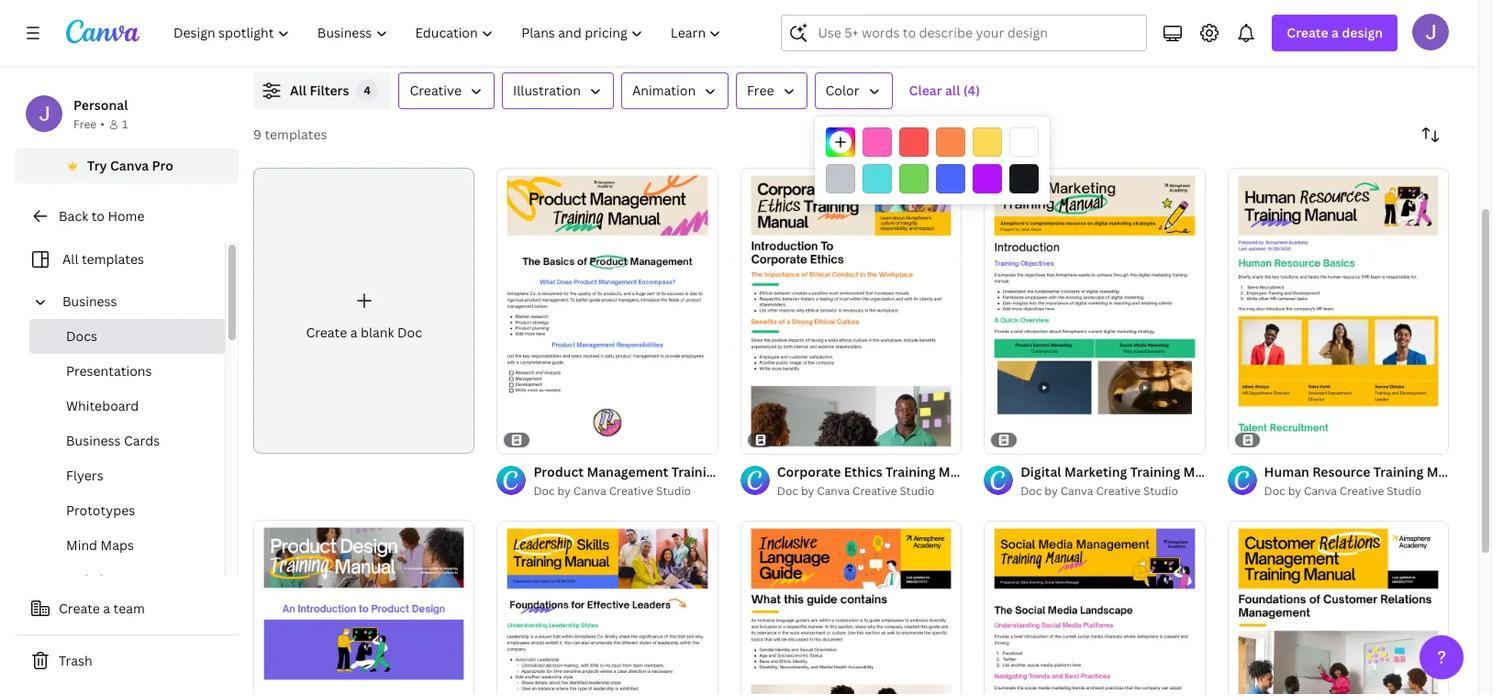 Task type: vqa. For each thing, say whether or not it's contained in the screenshot.
Christina Overa icon
no



Task type: locate. For each thing, give the bounding box(es) containing it.
canva for human resource training manual professional doc in beige yellow pink playful professional style image on the right
[[1305, 484, 1338, 500]]

whiteboard
[[66, 398, 139, 415]]

#ffffff image
[[1010, 128, 1039, 157], [1010, 128, 1039, 157]]

#fed958 image
[[973, 128, 1003, 157], [973, 128, 1003, 157]]

free
[[747, 82, 774, 99], [73, 117, 97, 132]]

templates right 9
[[265, 126, 327, 143]]

1 vertical spatial a
[[350, 324, 358, 342]]

corporate ethics training manual professional doc in yellow orange green playful professional style image
[[741, 168, 962, 455]]

1 horizontal spatial all
[[290, 82, 307, 99]]

back
[[59, 207, 88, 225]]

all templates link
[[26, 242, 214, 277]]

studio for "doc by canva creative studio" link for inclusive language guide professional doc in orange yellow purple playful professional style image
[[900, 484, 935, 500]]

illustration
[[513, 82, 581, 99]]

1 by from the left
[[801, 484, 815, 500]]

1 studio from the left
[[900, 484, 935, 500]]

0 vertical spatial create
[[1287, 24, 1329, 41]]

business for business
[[62, 293, 117, 310]]

create a blank doc link
[[253, 168, 475, 455]]

doc for digital marketing training manual professional doc in green purple yellow playful professional style image
[[1021, 484, 1042, 500]]

#fe884c image
[[936, 128, 966, 157]]

all
[[290, 82, 307, 99], [62, 251, 79, 268]]

2 doc by canva creative studio link from the left
[[534, 483, 719, 501]]

#fd5ebb image
[[863, 128, 892, 157]]

studio
[[900, 484, 935, 500], [656, 484, 691, 500], [1144, 484, 1179, 500], [1387, 484, 1422, 500]]

a left blank
[[350, 324, 358, 342]]

flyers
[[66, 467, 103, 485]]

0 horizontal spatial all
[[62, 251, 79, 268]]

maps
[[101, 537, 134, 555]]

create
[[1287, 24, 1329, 41], [306, 324, 347, 342], [59, 600, 100, 618]]

2 by from the left
[[558, 484, 571, 500]]

templates
[[265, 126, 327, 143], [82, 251, 144, 268]]

websites link
[[29, 564, 225, 599]]

1 vertical spatial business
[[66, 432, 121, 450]]

free left color
[[747, 82, 774, 99]]

#fd5152 image
[[900, 128, 929, 157], [900, 128, 929, 157]]

1 horizontal spatial a
[[350, 324, 358, 342]]

2 vertical spatial create
[[59, 600, 100, 618]]

create a blank doc element
[[253, 168, 475, 455]]

team
[[113, 600, 145, 618]]

business up flyers on the bottom left
[[66, 432, 121, 450]]

back to home link
[[15, 198, 239, 235]]

business inside 'link'
[[66, 432, 121, 450]]

all for all filters
[[290, 82, 307, 99]]

0 vertical spatial a
[[1332, 24, 1339, 41]]

1 doc by canva creative studio from the left
[[777, 484, 935, 500]]

9 templates
[[253, 126, 327, 143]]

leadership skills training manual professional doc in yellow green purple playful professional style image
[[497, 522, 719, 695]]

doc by canva creative studio for "doc by canva creative studio" link related to leadership skills training manual professional doc in yellow green purple playful professional style image
[[534, 484, 691, 500]]

1 vertical spatial all
[[62, 251, 79, 268]]

studio for "doc by canva creative studio" link corresponding to customer relations management training manual professional doc in yellow black white playful professional style image
[[1387, 484, 1422, 500]]

4 doc by canva creative studio from the left
[[1265, 484, 1422, 500]]

0 vertical spatial all
[[290, 82, 307, 99]]

business up docs
[[62, 293, 117, 310]]

templates down 'back to home' on the left of the page
[[82, 251, 144, 268]]

#74d353 image
[[900, 164, 929, 194], [900, 164, 929, 194]]

business link
[[55, 285, 214, 319]]

0 horizontal spatial a
[[103, 600, 110, 618]]

all down back
[[62, 251, 79, 268]]

try
[[87, 157, 107, 174]]

0 horizontal spatial free
[[73, 117, 97, 132]]

doc by canva creative studio for the social media management training manual professional doc in yellow purple blue playful professional style image's "doc by canva creative studio" link
[[1021, 484, 1179, 500]]

whiteboard link
[[29, 389, 225, 424]]

mind
[[66, 537, 97, 555]]

2 doc by canva creative studio from the left
[[534, 484, 691, 500]]

create left design
[[1287, 24, 1329, 41]]

3 doc by canva creative studio from the left
[[1021, 484, 1179, 500]]

create a design
[[1287, 24, 1384, 41]]

1 vertical spatial free
[[73, 117, 97, 132]]

1 vertical spatial create
[[306, 324, 347, 342]]

doc
[[397, 324, 422, 342], [777, 484, 799, 500], [534, 484, 555, 500], [1021, 484, 1042, 500], [1265, 484, 1286, 500]]

#4a66fb image
[[936, 164, 966, 194]]

animation
[[632, 82, 696, 99]]

a inside create a team button
[[103, 600, 110, 618]]

1 horizontal spatial free
[[747, 82, 774, 99]]

create inside button
[[59, 600, 100, 618]]

by
[[801, 484, 815, 500], [558, 484, 571, 500], [1045, 484, 1058, 500], [1289, 484, 1302, 500]]

all left filters
[[290, 82, 307, 99]]

create for create a team
[[59, 600, 100, 618]]

canva for product management training manual professional doc in yellow green pink playful professional style image
[[574, 484, 607, 500]]

1 vertical spatial templates
[[82, 251, 144, 268]]

doc by canva creative studio
[[777, 484, 935, 500], [534, 484, 691, 500], [1021, 484, 1179, 500], [1265, 484, 1422, 500]]

0 horizontal spatial templates
[[82, 251, 144, 268]]

add a new color image
[[826, 128, 856, 157], [826, 128, 856, 157]]

canva
[[110, 157, 149, 174], [817, 484, 850, 500], [574, 484, 607, 500], [1061, 484, 1094, 500], [1305, 484, 1338, 500]]

a left design
[[1332, 24, 1339, 41]]

2 studio from the left
[[656, 484, 691, 500]]

#15181b image
[[1010, 164, 1039, 194]]

3 by from the left
[[1045, 484, 1058, 500]]

clear all (4)
[[909, 82, 981, 99]]

templates for all templates
[[82, 251, 144, 268]]

#b612fb image
[[973, 164, 1003, 194]]

creative
[[410, 82, 462, 99], [853, 484, 897, 500], [609, 484, 654, 500], [1097, 484, 1141, 500], [1340, 484, 1385, 500]]

product design training manual professional doc in purple green orange playful professional style image
[[253, 521, 475, 695]]

3 doc by canva creative studio link from the left
[[1021, 483, 1206, 501]]

create down 'websites'
[[59, 600, 100, 618]]

human resource training manual professional doc in beige yellow pink playful professional style image
[[1228, 168, 1450, 455]]

create left blank
[[306, 324, 347, 342]]

free left •
[[73, 117, 97, 132]]

a inside create a blank doc element
[[350, 324, 358, 342]]

presentations link
[[29, 354, 225, 389]]

home
[[108, 207, 145, 225]]

clear
[[909, 82, 943, 99]]

business
[[62, 293, 117, 310], [66, 432, 121, 450]]

business for business cards
[[66, 432, 121, 450]]

doc by canva creative studio link
[[777, 483, 962, 501], [534, 483, 719, 501], [1021, 483, 1206, 501], [1265, 483, 1450, 501]]

prototypes link
[[29, 494, 225, 529]]

2 vertical spatial a
[[103, 600, 110, 618]]

try canva pro
[[87, 157, 173, 174]]

all templates
[[62, 251, 144, 268]]

#15181b image
[[1010, 164, 1039, 194]]

free inside free button
[[747, 82, 774, 99]]

None search field
[[782, 15, 1148, 51]]

3 studio from the left
[[1144, 484, 1179, 500]]

4 filter options selected element
[[357, 80, 379, 102]]

4 studio from the left
[[1387, 484, 1422, 500]]

inclusive language guide professional doc in orange yellow purple playful professional style image
[[741, 522, 962, 695]]

#c1c6cb image
[[826, 164, 856, 194]]

1 horizontal spatial create
[[306, 324, 347, 342]]

social media management training manual professional doc in yellow purple blue playful professional style image
[[984, 522, 1206, 695]]

0 vertical spatial business
[[62, 293, 117, 310]]

0 horizontal spatial create
[[59, 600, 100, 618]]

2 horizontal spatial a
[[1332, 24, 1339, 41]]

back to home
[[59, 207, 145, 225]]

a inside create a design dropdown button
[[1332, 24, 1339, 41]]

2 horizontal spatial create
[[1287, 24, 1329, 41]]

creative for corporate ethics training manual professional doc in yellow orange green playful professional style image
[[853, 484, 897, 500]]

0 vertical spatial free
[[747, 82, 774, 99]]

clear all (4) button
[[900, 73, 990, 109]]

create inside dropdown button
[[1287, 24, 1329, 41]]

a
[[1332, 24, 1339, 41], [350, 324, 358, 342], [103, 600, 110, 618]]

free •
[[73, 117, 105, 132]]

try canva pro button
[[15, 149, 239, 184]]

•
[[100, 117, 105, 132]]

#55dbe0 image
[[863, 164, 892, 194], [863, 164, 892, 194]]

0 vertical spatial templates
[[265, 126, 327, 143]]

4 by from the left
[[1289, 484, 1302, 500]]

create for create a design
[[1287, 24, 1329, 41]]

create a blank doc
[[306, 324, 422, 342]]

by for the social media management training manual professional doc in yellow purple blue playful professional style image's "doc by canva creative studio" link
[[1045, 484, 1058, 500]]

4 doc by canva creative studio link from the left
[[1265, 483, 1450, 501]]

a left team
[[103, 600, 110, 618]]

doc by canva creative studio for "doc by canva creative studio" link for inclusive language guide professional doc in orange yellow purple playful professional style image
[[777, 484, 935, 500]]

1 horizontal spatial templates
[[265, 126, 327, 143]]

1 doc by canva creative studio link from the left
[[777, 483, 962, 501]]

1
[[122, 117, 128, 132]]

all filters
[[290, 82, 349, 99]]



Task type: describe. For each thing, give the bounding box(es) containing it.
creative for digital marketing training manual professional doc in green purple yellow playful professional style image
[[1097, 484, 1141, 500]]

#fe884c image
[[936, 128, 966, 157]]

a for team
[[103, 600, 110, 618]]

(4)
[[964, 82, 981, 99]]

create a team
[[59, 600, 145, 618]]

by for "doc by canva creative studio" link related to leadership skills training manual professional doc in yellow green purple playful professional style image
[[558, 484, 571, 500]]

mind maps link
[[29, 529, 225, 564]]

creative inside button
[[410, 82, 462, 99]]

digital marketing training manual professional doc in green purple yellow playful professional style image
[[984, 168, 1206, 455]]

mind maps
[[66, 537, 134, 555]]

trash
[[59, 653, 92, 670]]

create a design button
[[1273, 15, 1398, 51]]

9
[[253, 126, 262, 143]]

by for "doc by canva creative studio" link for inclusive language guide professional doc in orange yellow purple playful professional style image
[[801, 484, 815, 500]]

trash link
[[15, 644, 239, 680]]

free button
[[736, 73, 807, 109]]

#4a66fb image
[[936, 164, 966, 194]]

templates for 9 templates
[[265, 126, 327, 143]]

create a team button
[[15, 591, 239, 628]]

customer relations management training manual professional doc in yellow black white playful professional style image
[[1228, 522, 1450, 695]]

prototypes
[[66, 502, 135, 520]]

#b612fb image
[[973, 164, 1003, 194]]

#fd5ebb image
[[863, 128, 892, 157]]

studio for "doc by canva creative studio" link related to leadership skills training manual professional doc in yellow green purple playful professional style image
[[656, 484, 691, 500]]

business cards
[[66, 432, 160, 450]]

illustration button
[[502, 73, 614, 109]]

color
[[826, 82, 860, 99]]

doc by canva creative studio link for customer relations management training manual professional doc in yellow black white playful professional style image
[[1265, 483, 1450, 501]]

a for design
[[1332, 24, 1339, 41]]

doc for human resource training manual professional doc in beige yellow pink playful professional style image on the right
[[1265, 484, 1286, 500]]

to
[[91, 207, 105, 225]]

create for create a blank doc
[[306, 324, 347, 342]]

canva for digital marketing training manual professional doc in green purple yellow playful professional style image
[[1061, 484, 1094, 500]]

all
[[946, 82, 961, 99]]

canva for corporate ethics training manual professional doc in yellow orange green playful professional style image
[[817, 484, 850, 500]]

free for free
[[747, 82, 774, 99]]

studio for the social media management training manual professional doc in yellow purple blue playful professional style image's "doc by canva creative studio" link
[[1144, 484, 1179, 500]]

docs
[[66, 328, 97, 345]]

Sort by button
[[1413, 117, 1450, 153]]

doc by canva creative studio link for leadership skills training manual professional doc in yellow green purple playful professional style image
[[534, 483, 719, 501]]

Search search field
[[818, 16, 1136, 50]]

by for "doc by canva creative studio" link corresponding to customer relations management training manual professional doc in yellow black white playful professional style image
[[1289, 484, 1302, 500]]

doc for product management training manual professional doc in yellow green pink playful professional style image
[[534, 484, 555, 500]]

business cards link
[[29, 424, 225, 459]]

doc by canva creative studio for "doc by canva creative studio" link corresponding to customer relations management training manual professional doc in yellow black white playful professional style image
[[1265, 484, 1422, 500]]

top level navigation element
[[162, 15, 738, 51]]

doc for corporate ethics training manual professional doc in yellow orange green playful professional style image
[[777, 484, 799, 500]]

filters
[[310, 82, 349, 99]]

4
[[364, 83, 371, 98]]

doc by canva creative studio link for the social media management training manual professional doc in yellow purple blue playful professional style image
[[1021, 483, 1206, 501]]

creative button
[[399, 73, 495, 109]]

creative for human resource training manual professional doc in beige yellow pink playful professional style image on the right
[[1340, 484, 1385, 500]]

design
[[1342, 24, 1384, 41]]

websites
[[66, 572, 122, 589]]

animation button
[[621, 73, 729, 109]]

color button
[[815, 73, 893, 109]]

free for free •
[[73, 117, 97, 132]]

a for blank
[[350, 324, 358, 342]]

canva inside button
[[110, 157, 149, 174]]

cards
[[124, 432, 160, 450]]

blank
[[361, 324, 394, 342]]

jacob simon image
[[1413, 14, 1450, 50]]

doc by canva creative studio link for inclusive language guide professional doc in orange yellow purple playful professional style image
[[777, 483, 962, 501]]

creative for product management training manual professional doc in yellow green pink playful professional style image
[[609, 484, 654, 500]]

product management training manual professional doc in yellow green pink playful professional style image
[[497, 168, 719, 455]]

#c1c6cb image
[[826, 164, 856, 194]]

pro
[[152, 157, 173, 174]]

flyers link
[[29, 459, 225, 494]]

presentations
[[66, 363, 152, 380]]

all for all templates
[[62, 251, 79, 268]]

personal
[[73, 96, 128, 114]]



